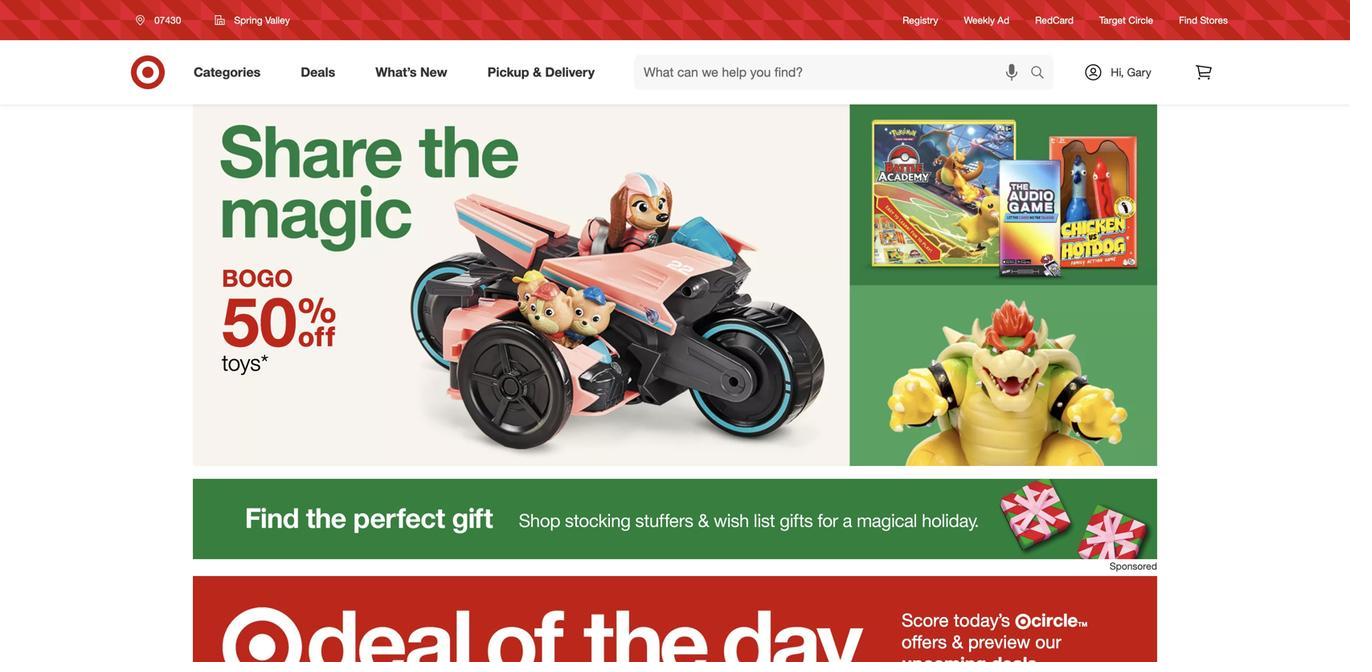 Task type: locate. For each thing, give the bounding box(es) containing it.
redcard
[[1036, 14, 1074, 26]]

target deal of the day image
[[193, 577, 1158, 663]]

registry
[[903, 14, 939, 26]]

spring valley
[[234, 14, 290, 26]]

& inside score today's ◎ circle tm offers & preview our
[[952, 631, 964, 653]]

bogo
[[222, 264, 293, 293]]

0 vertical spatial &
[[533, 64, 542, 80]]

what's
[[376, 64, 417, 80]]

our
[[1036, 631, 1062, 653]]


[[297, 280, 337, 363]]

find
[[1180, 14, 1198, 26]]

gary
[[1128, 65, 1152, 79]]

stores
[[1201, 14, 1229, 26]]

&
[[533, 64, 542, 80], [952, 631, 964, 653]]

score
[[902, 610, 949, 632]]

weekly
[[964, 14, 995, 26]]

07430 button
[[125, 6, 198, 35]]

& right offers
[[952, 631, 964, 653]]

circle
[[1129, 14, 1154, 26]]

1 horizontal spatial &
[[952, 631, 964, 653]]

search
[[1023, 66, 1062, 82]]

& right pickup
[[533, 64, 542, 80]]

pickup & delivery
[[488, 64, 595, 80]]

find stores
[[1180, 14, 1229, 26]]

hi,
[[1111, 65, 1124, 79]]

registry link
[[903, 13, 939, 27]]

new
[[420, 64, 448, 80]]

tm
[[1078, 621, 1088, 629]]

target circle
[[1100, 14, 1154, 26]]

1 vertical spatial &
[[952, 631, 964, 653]]

target
[[1100, 14, 1126, 26]]

pickup
[[488, 64, 529, 80]]

sponsored
[[1110, 560, 1158, 572]]



Task type: vqa. For each thing, say whether or not it's contained in the screenshot.
) for Cozy
no



Task type: describe. For each thing, give the bounding box(es) containing it.
categories
[[194, 64, 261, 80]]

0 horizontal spatial &
[[533, 64, 542, 80]]

ad
[[998, 14, 1010, 26]]

what's new
[[376, 64, 448, 80]]

advertisement region
[[193, 479, 1158, 560]]

What can we help you find? suggestions appear below search field
[[634, 55, 1035, 90]]

today's
[[954, 610, 1011, 632]]

07430
[[154, 14, 181, 26]]

deals
[[301, 64, 335, 80]]

weekly ad link
[[964, 13, 1010, 27]]

score today's ◎ circle tm offers & preview our
[[902, 610, 1088, 653]]

circle
[[1032, 610, 1078, 632]]

spring
[[234, 14, 263, 26]]

redcard link
[[1036, 13, 1074, 27]]

50 
[[222, 280, 337, 363]]

what's new link
[[362, 55, 468, 90]]

spring valley button
[[205, 6, 300, 35]]

valley
[[265, 14, 290, 26]]

hi, gary
[[1111, 65, 1152, 79]]

find stores link
[[1180, 13, 1229, 27]]

offers
[[902, 631, 947, 653]]

target circle link
[[1100, 13, 1154, 27]]

◎
[[1016, 613, 1032, 630]]

50
[[222, 280, 297, 363]]

categories link
[[180, 55, 281, 90]]

weekly ad
[[964, 14, 1010, 26]]

deals link
[[287, 55, 356, 90]]

toys*
[[222, 349, 269, 376]]

share the magic image
[[193, 105, 1158, 466]]

pickup & delivery link
[[474, 55, 615, 90]]

preview
[[969, 631, 1031, 653]]

search button
[[1023, 55, 1062, 93]]

delivery
[[545, 64, 595, 80]]



